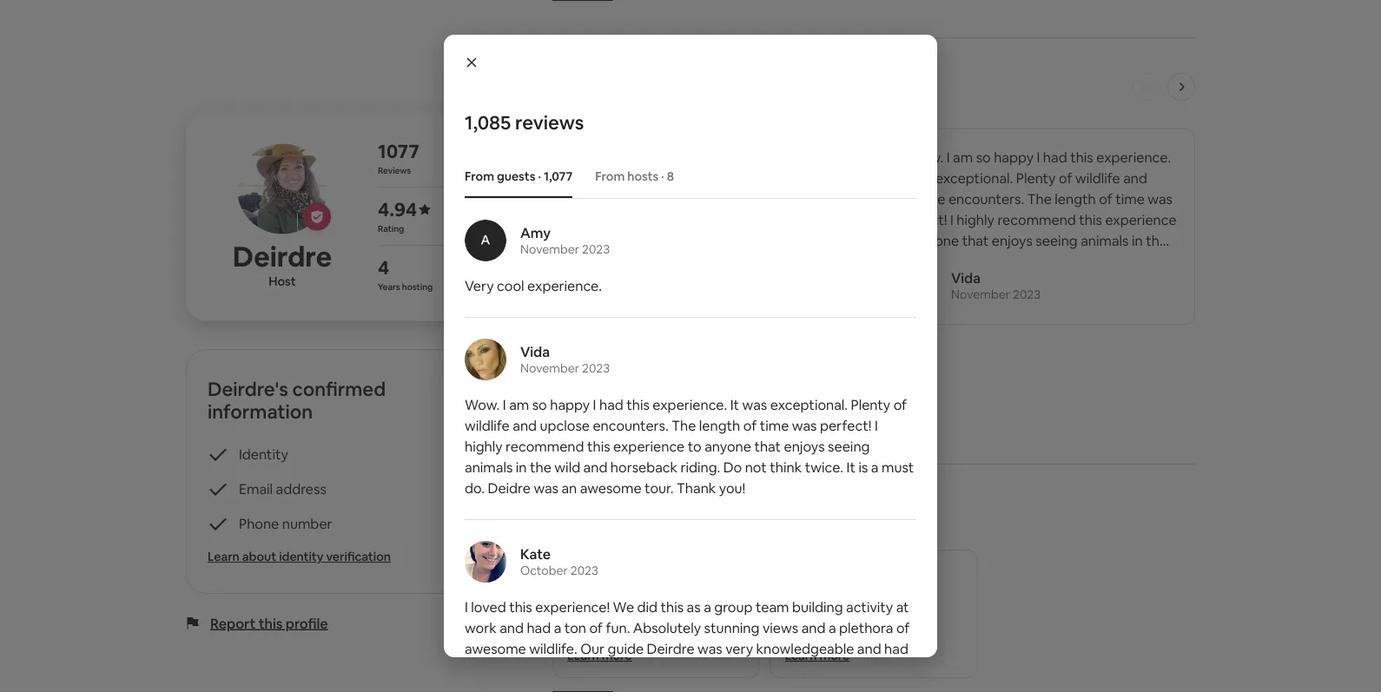 Task type: vqa. For each thing, say whether or not it's contained in the screenshot.
the top "THANK"
yes



Task type: describe. For each thing, give the bounding box(es) containing it.
experience!
[[535, 598, 610, 616]]

plenty for "…wow. i am so happy i had this experience. it was exceptional. plenty of wildlife and upclose encounters. the length of time was perfect! i highly recommend this experience to anyone that enjoys seeing animals in the wild and horseback riding. do not think twice. it is a must do. deidre was an awesome tour. thank you!…
[[1016, 169, 1056, 187]]

must for "…wow. i am so happy i had this experience. it was exceptional. plenty of wildlife and upclose encounters. the length of time was perfect! i highly recommend this experience to anyone that enjoys seeing animals in the wild and horseback riding. do not think twice. it is a must do. deidre was an awesome tour. thank you!…
[[972, 273, 1005, 291]]

automatically
[[648, 415, 713, 429]]

november for very cool experience.
[[520, 241, 579, 257]]

you!
[[719, 479, 746, 497]]

1 learn more from the left
[[567, 648, 632, 664]]

leader
[[865, 602, 910, 620]]

amy user profile image for amy
[[465, 220, 506, 261]]

kate october 2023
[[520, 545, 598, 579]]

so for "…wow.
[[976, 148, 991, 166]]

more inside button
[[612, 357, 647, 375]]

address
[[276, 480, 326, 498]]

anyone for you!…
[[912, 231, 959, 249]]

anyone for you!
[[705, 437, 751, 455]]

highly for "…wow.
[[957, 211, 995, 228]]

horseback for you!
[[611, 458, 678, 476]]

am for "…wow.
[[953, 148, 973, 166]]

had inside "…wow. i am so happy i had this experience. it was exceptional. plenty of wildlife and upclose encounters. the length of time was perfect! i highly recommend this experience to anyone that enjoys seeing animals in the wild and horseback riding. do not think twice. it is a must do. deidre was an awesome tour. thank you!…
[[1043, 148, 1067, 166]]

years
[[378, 281, 400, 292]]

time for you!
[[760, 417, 789, 434]]

with
[[631, 661, 658, 678]]

0 vertical spatial vida november 2023
[[951, 269, 1041, 302]]

work
[[465, 619, 497, 637]]

2023 for wow. i am so happy i had this experience. it was exceptional. plenty of wildlife and upclose encounters. the length of time was perfect! i highly recommend this experience to anyone that enjoys seeing animals in the wild and horseback riding. do not think twice. it is a must do. deidre was an awesome tour. thank you!
[[582, 360, 610, 376]]

very
[[465, 277, 494, 294]]

1 vertical spatial november
[[951, 287, 1010, 302]]

do. for "…wow. i am so happy i had this experience. it was exceptional. plenty of wildlife and upclose encounters. the length of time was perfect! i highly recommend this experience to anyone that enjoys seeing animals in the wild and horseback riding. do not think twice. it is a must do. deidre was an awesome tour. thank you!…
[[1008, 273, 1028, 291]]

0 horizontal spatial experience.
[[527, 277, 602, 294]]

identity
[[279, 549, 324, 565]]

host advisory board member
[[567, 602, 701, 638]]

enjoys for you!
[[784, 437, 825, 455]]

learn inside button
[[208, 549, 240, 565]]

to for you!…
[[896, 231, 909, 249]]

deirdre's for deirdre's confirmed information
[[208, 377, 288, 401]]

reviews inside "dialog"
[[515, 110, 584, 135]]

wild for wow. i am so happy i had this experience. it was exceptional. plenty of wildlife and upclose encounters. the length of time was perfect! i highly recommend this experience to anyone that enjoys seeing animals in the wild and horseback riding. do not think twice. it is a must do. deidre was an awesome tour. thank you!
[[555, 458, 580, 476]]

loved
[[471, 598, 506, 616]]

awesome for wow. i am so happy i had this experience. it was exceptional. plenty of wildlife and upclose encounters. the length of time was perfect! i highly recommend this experience to anyone that enjoys seeing animals in the wild and horseback riding. do not think twice. it is a must do. deidre was an awesome tour. thank you!
[[580, 479, 642, 497]]

enjoys for you!…
[[992, 231, 1033, 249]]

4 years hosting
[[378, 255, 433, 292]]

our
[[580, 640, 605, 658]]

1,085
[[465, 110, 511, 135]]

· for from guests
[[538, 169, 541, 184]]

vida inside 1,085 reviews "dialog"
[[520, 343, 550, 360]]

building
[[792, 598, 843, 616]]

a inside "…wow. i am so happy i had this experience. it was exceptional. plenty of wildlife and upclose encounters. the length of time was perfect! i highly recommend this experience to anyone that enjoys seeing animals in the wild and horseback riding. do not think twice. it is a must do. deidre was an awesome tour. thank you!…
[[962, 273, 969, 291]]

the for wow. i am so happy i had this experience. it was exceptional. plenty of wildlife and upclose encounters. the length of time was perfect! i highly recommend this experience to anyone that enjoys seeing animals in the wild and horseback riding. do not think twice. it is a must do. deidre was an awesome tour. thank you!
[[530, 458, 551, 476]]

happy for wow.
[[550, 396, 590, 413]]

november for wow. i am so happy i had this experience. it was exceptional. plenty of wildlife and upclose encounters. the length of time was perfect! i highly recommend this experience to anyone that enjoys seeing animals in the wild and horseback riding. do not think twice. it is a must do. deidre was an awesome tour. thank you!
[[520, 360, 579, 376]]

along
[[592, 661, 628, 678]]

2 learn more from the left
[[785, 648, 850, 664]]

team
[[756, 598, 789, 616]]

1,085 reviews dialog
[[444, 35, 937, 692]]

email
[[239, 480, 273, 498]]

2 vertical spatial the
[[725, 498, 755, 523]]

host inside deirdre host
[[269, 273, 296, 289]]

has
[[603, 415, 619, 429]]

8
[[667, 169, 674, 184]]

deirdre inside i loved this experience! we did this as a group team building activity at work and had a ton of fun. absolutely stunning views and a plethora of awesome wildlife. our guide deirdre was very knowledgeable and had great facts to share along with some fun stories!
[[647, 640, 695, 658]]

exceptional. for wow. i am so happy i had this experience. it was exceptional. plenty of wildlife and upclose encounters. the length of time was perfect! i highly recommend this experience to anyone that enjoys seeing animals in the wild and horseback riding. do not think twice. it is a must do. deidre was an awesome tour. thank you!
[[770, 396, 848, 413]]

twice. for wow. i am so happy i had this experience. it was exceptional. plenty of wildlife and upclose encounters. the length of time was perfect! i highly recommend this experience to anyone that enjoys seeing animals in the wild and horseback riding. do not think twice. it is a must do. deidre was an awesome tour. thank you!
[[805, 458, 843, 476]]

0 vertical spatial vida
[[951, 269, 981, 287]]

as
[[687, 598, 701, 616]]

number
[[282, 515, 332, 532]]

wildlife for wow. i am so happy i had this experience. it was exceptional. plenty of wildlife and upclose encounters. the length of time was perfect! i highly recommend this experience to anyone that enjoys seeing animals in the wild and horseback riding. do not think twice. it is a must do. deidre was an awesome tour. thank you!
[[465, 417, 510, 434]]

show inside button
[[573, 357, 609, 375]]

2 vertical spatial in
[[705, 498, 721, 523]]

information
[[208, 399, 313, 424]]

knowledgeable
[[756, 640, 854, 658]]

"…wow.
[[896, 148, 944, 166]]

tab panel inside 1,085 reviews "dialog"
[[465, 220, 916, 692]]

from guests · 1,077
[[465, 169, 573, 184]]

thank for you!…
[[992, 294, 1032, 312]]

original
[[798, 415, 834, 429]]

community
[[785, 602, 862, 620]]

views
[[763, 619, 798, 637]]

2023 for very cool experience.
[[582, 241, 610, 257]]

amy user profile image
[[571, 265, 612, 307]]

october
[[520, 563, 568, 579]]

animals for "…wow. i am so happy i had this experience. it was exceptional. plenty of wildlife and upclose encounters. the length of time was perfect! i highly recommend this experience to anyone that enjoys seeing animals in the wild and horseback riding. do not think twice. it is a must do. deidre was an awesome tour. thank you!…
[[1081, 231, 1129, 249]]

1 learn more link from the left
[[567, 648, 632, 664]]

amy
[[520, 224, 551, 241]]

advisory
[[601, 602, 659, 620]]

info
[[582, 415, 600, 429]]

fun
[[700, 661, 721, 678]]

ton
[[564, 619, 586, 637]]

seeing for you!
[[828, 437, 870, 455]]

i inside i loved this experience! we did this as a group team building activity at work and had a ton of fun. absolutely stunning views and a plethora of awesome wildlife. our guide deirdre was very knowledgeable and had great facts to share along with some fun stories!
[[465, 598, 468, 616]]

community
[[759, 498, 862, 523]]

some info has been automatically translated. show original
[[552, 415, 834, 429]]

more for 2nd the learn more link from left
[[820, 648, 850, 664]]

experience. for "…wow. i am so happy i had this experience. it was exceptional. plenty of wildlife and upclose encounters. the length of time was perfect! i highly recommend this experience to anyone that enjoys seeing animals in the wild and horseback riding. do not think twice. it is a must do. deidre was an awesome tour. thank you!…
[[1096, 148, 1171, 166]]

the for "…wow. i am so happy i had this experience. it was exceptional. plenty of wildlife and upclose encounters. the length of time was perfect! i highly recommend this experience to anyone that enjoys seeing animals in the wild and horseback riding. do not think twice. it is a must do. deidre was an awesome tour. thank you!…
[[1146, 231, 1167, 249]]

not for you!…
[[1086, 252, 1108, 270]]

show original button
[[769, 415, 834, 429]]

encounters. for wow.
[[593, 417, 669, 434]]

guests
[[497, 169, 535, 184]]

0 vertical spatial deirdre
[[233, 239, 332, 275]]

been
[[621, 415, 646, 429]]

highly for wow.
[[465, 437, 503, 455]]

stunning
[[704, 619, 760, 637]]

thank for you!
[[677, 479, 716, 497]]

guide
[[608, 640, 644, 658]]

seeing for you!…
[[1036, 231, 1078, 249]]

wildlife.
[[529, 640, 577, 658]]

had inside wow. i am so happy i had this experience. it was exceptional. plenty of wildlife and upclose encounters. the length of time was perfect! i highly recommend this experience to anyone that enjoys seeing animals in the wild and horseback riding. do not think twice. it is a must do. deidre was an awesome tour. thank you!
[[599, 396, 623, 413]]

a inside wow. i am so happy i had this experience. it was exceptional. plenty of wildlife and upclose encounters. the length of time was perfect! i highly recommend this experience to anyone that enjoys seeing animals in the wild and horseback riding. do not think twice. it is a must do. deidre was an awesome tour. thank you!
[[871, 458, 879, 476]]

think for you!…
[[1111, 252, 1143, 270]]

we
[[613, 598, 634, 616]]

· for from hosts
[[661, 169, 664, 184]]

reviews inside button
[[650, 357, 700, 375]]

very
[[725, 640, 753, 658]]

"…wow. i am so happy i had this experience. it was exceptional. plenty of wildlife and upclose encounters. the length of time was perfect! i highly recommend this experience to anyone that enjoys seeing animals in the wild and horseback riding. do not think twice. it is a must do. deidre was an awesome tour. thank you!…
[[896, 148, 1177, 312]]

deirdre's impact in the community
[[552, 498, 862, 523]]

verified host image
[[310, 210, 324, 224]]

verification
[[326, 549, 391, 565]]

upclose for wow.
[[540, 417, 590, 434]]

host inside host advisory board member
[[567, 602, 598, 620]]

1,085 reviews
[[465, 110, 584, 135]]

deirdre host
[[233, 239, 332, 289]]

awesome inside i loved this experience! we did this as a group team building activity at work and had a ton of fun. absolutely stunning views and a plethora of awesome wildlife. our guide deirdre was very knowledgeable and had great facts to share along with some fun stories!
[[465, 640, 526, 658]]

board
[[662, 602, 701, 620]]

community leader
[[785, 602, 910, 620]]

1077
[[378, 139, 419, 163]]

some
[[552, 415, 580, 429]]

1 horizontal spatial learn
[[567, 648, 599, 664]]

time for you!…
[[1116, 190, 1145, 208]]

member
[[567, 620, 623, 638]]

more for first the learn more link from the left
[[602, 648, 632, 664]]

happy for "…wow.
[[994, 148, 1034, 166]]

am for wow.
[[509, 396, 529, 413]]

2 horizontal spatial learn
[[785, 648, 817, 664]]

absolutely
[[633, 619, 701, 637]]

hosts
[[627, 169, 659, 184]]

wow. i am so happy i had this experience. it was exceptional. plenty of wildlife and upclose encounters. the length of time was perfect! i highly recommend this experience to anyone that enjoys seeing animals in the wild and horseback riding. do not think twice. it is a must do. deidre was an awesome tour. thank you!
[[465, 396, 914, 497]]

show more reviews button
[[552, 346, 720, 387]]

deirdre's for deirdre's impact in the community
[[552, 498, 633, 523]]



Task type: locate. For each thing, give the bounding box(es) containing it.
time inside wow. i am so happy i had this experience. it was exceptional. plenty of wildlife and upclose encounters. the length of time was perfect! i highly recommend this experience to anyone that enjoys seeing animals in the wild and horseback riding. do not think twice. it is a must do. deidre was an awesome tour. thank you!
[[760, 417, 789, 434]]

stories!
[[724, 661, 770, 678]]

0 vertical spatial upclose
[[896, 190, 945, 208]]

exceptional. down "…wow.
[[936, 169, 1013, 187]]

translated.
[[715, 415, 766, 429]]

from hosts · 8
[[595, 169, 674, 184]]

deidre up you!…
[[1031, 273, 1074, 291]]

must inside "…wow. i am so happy i had this experience. it was exceptional. plenty of wildlife and upclose encounters. the length of time was perfect! i highly recommend this experience to anyone that enjoys seeing animals in the wild and horseback riding. do not think twice. it is a must do. deidre was an awesome tour. thank you!…
[[972, 273, 1005, 291]]

1 horizontal spatial learn more
[[785, 648, 850, 664]]

that inside "…wow. i am so happy i had this experience. it was exceptional. plenty of wildlife and upclose encounters. the length of time was perfect! i highly recommend this experience to anyone that enjoys seeing animals in the wild and horseback riding. do not think twice. it is a must do. deidre was an awesome tour. thank you!…
[[962, 231, 989, 249]]

phone number
[[239, 515, 332, 532]]

so right "…wow.
[[976, 148, 991, 166]]

1 · from the left
[[538, 169, 541, 184]]

tab panel
[[465, 220, 916, 692]]

in inside wow. i am so happy i had this experience. it was exceptional. plenty of wildlife and upclose encounters. the length of time was perfect! i highly recommend this experience to anyone that enjoys seeing animals in the wild and horseback riding. do not think twice. it is a must do. deidre was an awesome tour. thank you!
[[516, 458, 527, 476]]

is inside wow. i am so happy i had this experience. it was exceptional. plenty of wildlife and upclose encounters. the length of time was perfect! i highly recommend this experience to anyone that enjoys seeing animals in the wild and horseback riding. do not think twice. it is a must do. deidre was an awesome tour. thank you!
[[859, 458, 868, 476]]

1 horizontal spatial vida november 2023
[[951, 269, 1041, 302]]

tour. left you!…
[[960, 294, 989, 312]]

deidre inside wow. i am so happy i had this experience. it was exceptional. plenty of wildlife and upclose encounters. the length of time was perfect! i highly recommend this experience to anyone that enjoys seeing animals in the wild and horseback riding. do not think twice. it is a must do. deidre was an awesome tour. thank you!
[[488, 479, 531, 497]]

0 horizontal spatial must
[[882, 458, 914, 476]]

1 horizontal spatial experience
[[1105, 211, 1177, 228]]

2 horizontal spatial the
[[1146, 231, 1167, 249]]

think inside "…wow. i am so happy i had this experience. it was exceptional. plenty of wildlife and upclose encounters. the length of time was perfect! i highly recommend this experience to anyone that enjoys seeing animals in the wild and horseback riding. do not think twice. it is a must do. deidre was an awesome tour. thank you!…
[[1111, 252, 1143, 270]]

not inside "…wow. i am so happy i had this experience. it was exceptional. plenty of wildlife and upclose encounters. the length of time was perfect! i highly recommend this experience to anyone that enjoys seeing animals in the wild and horseback riding. do not think twice. it is a must do. deidre was an awesome tour. thank you!…
[[1086, 252, 1108, 270]]

1 vertical spatial to
[[688, 437, 702, 455]]

learn more link down community
[[785, 648, 850, 664]]

the inside "…wow. i am so happy i had this experience. it was exceptional. plenty of wildlife and upclose encounters. the length of time was perfect! i highly recommend this experience to anyone that enjoys seeing animals in the wild and horseback riding. do not think twice. it is a must do. deidre was an awesome tour. thank you!…
[[1146, 231, 1167, 249]]

0 vertical spatial animals
[[1081, 231, 1129, 249]]

anyone inside "…wow. i am so happy i had this experience. it was exceptional. plenty of wildlife and upclose encounters. the length of time was perfect! i highly recommend this experience to anyone that enjoys seeing animals in the wild and horseback riding. do not think twice. it is a must do. deidre was an awesome tour. thank you!…
[[912, 231, 959, 249]]

wildlife inside "…wow. i am so happy i had this experience. it was exceptional. plenty of wildlife and upclose encounters. the length of time was perfect! i highly recommend this experience to anyone that enjoys seeing animals in the wild and horseback riding. do not think twice. it is a must do. deidre was an awesome tour. thank you!…
[[1075, 169, 1120, 187]]

wild inside wow. i am so happy i had this experience. it was exceptional. plenty of wildlife and upclose encounters. the length of time was perfect! i highly recommend this experience to anyone that enjoys seeing animals in the wild and horseback riding. do not think twice. it is a must do. deidre was an awesome tour. thank you!
[[555, 458, 580, 476]]

an for wow. i am so happy i had this experience. it was exceptional. plenty of wildlife and upclose encounters. the length of time was perfect! i highly recommend this experience to anyone that enjoys seeing animals in the wild and horseback riding. do not think twice. it is a must do. deidre was an awesome tour. thank you!
[[562, 479, 577, 497]]

plenty inside "…wow. i am so happy i had this experience. it was exceptional. plenty of wildlife and upclose encounters. the length of time was perfect! i highly recommend this experience to anyone that enjoys seeing animals in the wild and horseback riding. do not think twice. it is a must do. deidre was an awesome tour. thank you!…
[[1016, 169, 1056, 187]]

exceptional. up original
[[770, 396, 848, 413]]

twice. inside wow. i am so happy i had this experience. it was exceptional. plenty of wildlife and upclose encounters. the length of time was perfect! i highly recommend this experience to anyone that enjoys seeing animals in the wild and horseback riding. do not think twice. it is a must do. deidre was an awesome tour. thank you!
[[805, 458, 843, 476]]

tour. inside "…wow. i am so happy i had this experience. it was exceptional. plenty of wildlife and upclose encounters. the length of time was perfect! i highly recommend this experience to anyone that enjoys seeing animals in the wild and horseback riding. do not think twice. it is a must do. deidre was an awesome tour. thank you!…
[[960, 294, 989, 312]]

·
[[538, 169, 541, 184], [661, 169, 664, 184]]

1 horizontal spatial an
[[1105, 273, 1120, 291]]

that inside wow. i am so happy i had this experience. it was exceptional. plenty of wildlife and upclose encounters. the length of time was perfect! i highly recommend this experience to anyone that enjoys seeing animals in the wild and horseback riding. do not think twice. it is a must do. deidre was an awesome tour. thank you!
[[754, 437, 781, 455]]

report
[[210, 615, 256, 632]]

more down plethora
[[820, 648, 850, 664]]

the inside "…wow. i am so happy i had this experience. it was exceptional. plenty of wildlife and upclose encounters. the length of time was perfect! i highly recommend this experience to anyone that enjoys seeing animals in the wild and horseback riding. do not think twice. it is a must do. deidre was an awesome tour. thank you!…
[[1027, 190, 1052, 208]]

deidre inside "…wow. i am so happy i had this experience. it was exceptional. plenty of wildlife and upclose encounters. the length of time was perfect! i highly recommend this experience to anyone that enjoys seeing animals in the wild and horseback riding. do not think twice. it is a must do. deidre was an awesome tour. thank you!…
[[1031, 273, 1074, 291]]

2 horizontal spatial in
[[1132, 231, 1143, 249]]

some
[[661, 661, 697, 678]]

enjoys inside "…wow. i am so happy i had this experience. it was exceptional. plenty of wildlife and upclose encounters. the length of time was perfect! i highly recommend this experience to anyone that enjoys seeing animals in the wild and horseback riding. do not think twice. it is a must do. deidre was an awesome tour. thank you!…
[[992, 231, 1033, 249]]

2023 for i loved this experience! we did this as a group team building activity at work and had a ton of fun. absolutely stunning views and a plethora of awesome wildlife. our guide deirdre was very knowledgeable and had great facts to share along with some fun stories!
[[571, 563, 598, 579]]

recommend for "…wow.
[[998, 211, 1076, 228]]

an
[[1105, 273, 1120, 291], [562, 479, 577, 497]]

thank inside "…wow. i am so happy i had this experience. it was exceptional. plenty of wildlife and upclose encounters. the length of time was perfect! i highly recommend this experience to anyone that enjoys seeing animals in the wild and horseback riding. do not think twice. it is a must do. deidre was an awesome tour. thank you!…
[[992, 294, 1032, 312]]

do inside "…wow. i am so happy i had this experience. it was exceptional. plenty of wildlife and upclose encounters. the length of time was perfect! i highly recommend this experience to anyone that enjoys seeing animals in the wild and horseback riding. do not think twice. it is a must do. deidre was an awesome tour. thank you!…
[[1064, 252, 1083, 270]]

deirdre down verified host image
[[233, 239, 332, 275]]

so inside wow. i am so happy i had this experience. it was exceptional. plenty of wildlife and upclose encounters. the length of time was perfect! i highly recommend this experience to anyone that enjoys seeing animals in the wild and horseback riding. do not think twice. it is a must do. deidre was an awesome tour. thank you!
[[532, 396, 547, 413]]

must inside wow. i am so happy i had this experience. it was exceptional. plenty of wildlife and upclose encounters. the length of time was perfect! i highly recommend this experience to anyone that enjoys seeing animals in the wild and horseback riding. do not think twice. it is a must do. deidre was an awesome tour. thank you!
[[882, 458, 914, 476]]

1 horizontal spatial length
[[1055, 190, 1096, 208]]

tour. for you!
[[645, 479, 674, 497]]

4.94
[[378, 197, 417, 222]]

0 vertical spatial the
[[1027, 190, 1052, 208]]

perfect! inside wow. i am so happy i had this experience. it was exceptional. plenty of wildlife and upclose encounters. the length of time was perfect! i highly recommend this experience to anyone that enjoys seeing animals in the wild and horseback riding. do not think twice. it is a must do. deidre was an awesome tour. thank you!
[[820, 417, 872, 434]]

of
[[1059, 169, 1072, 187], [1099, 190, 1112, 208], [894, 396, 907, 413], [743, 417, 757, 434], [589, 619, 603, 637], [896, 619, 910, 637]]

1 horizontal spatial the
[[1027, 190, 1052, 208]]

length for you!…
[[1055, 190, 1096, 208]]

exceptional. for "…wow. i am so happy i had this experience. it was exceptional. plenty of wildlife and upclose encounters. the length of time was perfect! i highly recommend this experience to anyone that enjoys seeing animals in the wild and horseback riding. do not think twice. it is a must do. deidre was an awesome tour. thank you!…
[[936, 169, 1013, 187]]

1 horizontal spatial that
[[962, 231, 989, 249]]

so right the wow.
[[532, 396, 547, 413]]

an inside "…wow. i am so happy i had this experience. it was exceptional. plenty of wildlife and upclose encounters. the length of time was perfect! i highly recommend this experience to anyone that enjoys seeing animals in the wild and horseback riding. do not think twice. it is a must do. deidre was an awesome tour. thank you!…
[[1105, 273, 1120, 291]]

is
[[949, 273, 959, 291], [859, 458, 868, 476]]

horseback
[[952, 252, 1019, 270], [611, 458, 678, 476]]

0 vertical spatial awesome
[[896, 294, 957, 312]]

seeing up you!…
[[1036, 231, 1078, 249]]

0 horizontal spatial so
[[532, 396, 547, 413]]

time inside "…wow. i am so happy i had this experience. it was exceptional. plenty of wildlife and upclose encounters. the length of time was perfect! i highly recommend this experience to anyone that enjoys seeing animals in the wild and horseback riding. do not think twice. it is a must do. deidre was an awesome tour. thank you!…
[[1116, 190, 1145, 208]]

i loved this experience! we did this as a group team building activity at work and had a ton of fun. absolutely stunning views and a plethora of awesome wildlife. our guide deirdre was very knowledgeable and had great facts to share along with some fun stories!
[[465, 598, 910, 678]]

very cool experience.
[[465, 277, 602, 294]]

is for "…wow. i am so happy i had this experience. it was exceptional. plenty of wildlife and upclose encounters. the length of time was perfect! i highly recommend this experience to anyone that enjoys seeing animals in the wild and horseback riding. do not think twice. it is a must do. deidre was an awesome tour. thank you!…
[[949, 273, 959, 291]]

am
[[953, 148, 973, 166], [509, 396, 529, 413]]

experience. inside "…wow. i am so happy i had this experience. it was exceptional. plenty of wildlife and upclose encounters. the length of time was perfect! i highly recommend this experience to anyone that enjoys seeing animals in the wild and horseback riding. do not think twice. it is a must do. deidre was an awesome tour. thank you!…
[[1096, 148, 1171, 166]]

learn about identity verification
[[208, 549, 391, 565]]

thank left you!…
[[992, 294, 1032, 312]]

0 horizontal spatial length
[[699, 417, 740, 434]]

cool
[[497, 277, 524, 294]]

share
[[554, 661, 589, 678]]

do up you!
[[723, 458, 742, 476]]

0 vertical spatial think
[[1111, 252, 1143, 270]]

animals inside wow. i am so happy i had this experience. it was exceptional. plenty of wildlife and upclose encounters. the length of time was perfect! i highly recommend this experience to anyone that enjoys seeing animals in the wild and horseback riding. do not think twice. it is a must do. deidre was an awesome tour. thank you!
[[465, 458, 513, 476]]

deirdre
[[233, 239, 332, 275], [647, 640, 695, 658]]

to down "…wow.
[[896, 231, 909, 249]]

kate user profile image
[[465, 541, 506, 583], [465, 541, 506, 583]]

to inside wow. i am so happy i had this experience. it was exceptional. plenty of wildlife and upclose encounters. the length of time was perfect! i highly recommend this experience to anyone that enjoys seeing animals in the wild and horseback riding. do not think twice. it is a must do. deidre was an awesome tour. thank you!
[[688, 437, 702, 455]]

1 horizontal spatial exceptional.
[[936, 169, 1013, 187]]

recommend down some
[[506, 437, 584, 455]]

0 vertical spatial exceptional.
[[936, 169, 1013, 187]]

more
[[612, 357, 647, 375], [602, 648, 632, 664], [820, 648, 850, 664]]

so for wow.
[[532, 396, 547, 413]]

show more reviews
[[573, 357, 700, 375]]

do.
[[1008, 273, 1028, 291], [465, 479, 485, 497]]

perfect! for "…wow. i am so happy i had this experience. it was exceptional. plenty of wildlife and upclose encounters. the length of time was perfect! i highly recommend this experience to anyone that enjoys seeing animals in the wild and horseback riding. do not think twice. it is a must do. deidre was an awesome tour. thank you!…
[[896, 211, 947, 228]]

learn left about
[[208, 549, 240, 565]]

1 horizontal spatial horseback
[[952, 252, 1019, 270]]

1 horizontal spatial do.
[[1008, 273, 1028, 291]]

tab list inside 1,085 reviews "dialog"
[[456, 155, 916, 198]]

do for you!…
[[1064, 252, 1083, 270]]

enjoys
[[992, 231, 1033, 249], [784, 437, 825, 455]]

you!…
[[1035, 294, 1071, 312]]

recommend inside wow. i am so happy i had this experience. it was exceptional. plenty of wildlife and upclose encounters. the length of time was perfect! i highly recommend this experience to anyone that enjoys seeing animals in the wild and horseback riding. do not think twice. it is a must do. deidre was an awesome tour. thank you!
[[506, 437, 584, 455]]

1 vertical spatial length
[[699, 417, 740, 434]]

happy inside wow. i am so happy i had this experience. it was exceptional. plenty of wildlife and upclose encounters. the length of time was perfect! i highly recommend this experience to anyone that enjoys seeing animals in the wild and horseback riding. do not think twice. it is a must do. deidre was an awesome tour. thank you!
[[550, 396, 590, 413]]

0 vertical spatial in
[[1132, 231, 1143, 249]]

experience inside wow. i am so happy i had this experience. it was exceptional. plenty of wildlife and upclose encounters. the length of time was perfect! i highly recommend this experience to anyone that enjoys seeing animals in the wild and horseback riding. do not think twice. it is a must do. deidre was an awesome tour. thank you!
[[613, 437, 685, 455]]

from for from guests
[[465, 169, 494, 184]]

1 vertical spatial horseback
[[611, 458, 678, 476]]

1 vertical spatial perfect!
[[820, 417, 872, 434]]

not inside wow. i am so happy i had this experience. it was exceptional. plenty of wildlife and upclose encounters. the length of time was perfect! i highly recommend this experience to anyone that enjoys seeing animals in the wild and horseback riding. do not think twice. it is a must do. deidre was an awesome tour. thank you!
[[745, 458, 767, 476]]

1 vertical spatial wildlife
[[465, 417, 510, 434]]

was inside i loved this experience! we did this as a group team building activity at work and had a ton of fun. absolutely stunning views and a plethora of awesome wildlife. our guide deirdre was very knowledgeable and had great facts to share along with some fun stories!
[[698, 640, 722, 658]]

the inside wow. i am so happy i had this experience. it was exceptional. plenty of wildlife and upclose encounters. the length of time was perfect! i highly recommend this experience to anyone that enjoys seeing animals in the wild and horseback riding. do not think twice. it is a must do. deidre was an awesome tour. thank you!
[[530, 458, 551, 476]]

kate
[[520, 545, 551, 563]]

wow.
[[465, 396, 500, 413]]

encounters. inside "…wow. i am so happy i had this experience. it was exceptional. plenty of wildlife and upclose encounters. the length of time was perfect! i highly recommend this experience to anyone that enjoys seeing animals in the wild and horseback riding. do not think twice. it is a must do. deidre was an awesome tour. thank you!…
[[949, 190, 1024, 208]]

1 horizontal spatial vida
[[951, 269, 981, 287]]

host
[[269, 273, 296, 289], [567, 602, 598, 620]]

1 horizontal spatial awesome
[[580, 479, 642, 497]]

perfect! inside "…wow. i am so happy i had this experience. it was exceptional. plenty of wildlife and upclose encounters. the length of time was perfect! i highly recommend this experience to anyone that enjoys seeing animals in the wild and horseback riding. do not think twice. it is a must do. deidre was an awesome tour. thank you!…
[[896, 211, 947, 228]]

profile
[[286, 615, 328, 632]]

exceptional. inside wow. i am so happy i had this experience. it was exceptional. plenty of wildlife and upclose encounters. the length of time was perfect! i highly recommend this experience to anyone that enjoys seeing animals in the wild and horseback riding. do not think twice. it is a must do. deidre was an awesome tour. thank you!
[[770, 396, 848, 413]]

reviews
[[378, 165, 411, 176]]

1 horizontal spatial is
[[949, 273, 959, 291]]

upclose inside wow. i am so happy i had this experience. it was exceptional. plenty of wildlife and upclose encounters. the length of time was perfect! i highly recommend this experience to anyone that enjoys seeing animals in the wild and horseback riding. do not think twice. it is a must do. deidre was an awesome tour. thank you!
[[540, 417, 590, 434]]

0 vertical spatial anyone
[[912, 231, 959, 249]]

1 vertical spatial encounters.
[[593, 417, 669, 434]]

0 horizontal spatial wild
[[555, 458, 580, 476]]

time
[[1116, 190, 1145, 208], [760, 417, 789, 434]]

1077 reviews
[[378, 139, 419, 176]]

1 from from the left
[[465, 169, 494, 184]]

0 horizontal spatial highly
[[465, 437, 503, 455]]

deirdre's inside deirdre's confirmed information
[[208, 377, 288, 401]]

report this profile button
[[210, 615, 328, 632]]

the for you!…
[[1027, 190, 1052, 208]]

amy user profile image for "…wow. i am so happy i had this experience. it was exceptional. plenty of wildlife and upclose encounters. the length of time was perfect! i highly recommend this experience to anyone that enjoys seeing animals in the wild and horseback riding. do not think twice. it is a must do. deidre was an awesome tour. thank you!…
[[571, 265, 612, 307]]

1 vertical spatial plenty
[[851, 396, 891, 413]]

1 vertical spatial deidre
[[488, 479, 531, 497]]

riding. up you!
[[681, 458, 720, 476]]

did
[[637, 598, 658, 616]]

tab list
[[456, 155, 916, 198]]

1 vertical spatial so
[[532, 396, 547, 413]]

do. inside "…wow. i am so happy i had this experience. it was exceptional. plenty of wildlife and upclose encounters. the length of time was perfect! i highly recommend this experience to anyone that enjoys seeing animals in the wild and horseback riding. do not think twice. it is a must do. deidre was an awesome tour. thank you!…
[[1008, 273, 1028, 291]]

1 vertical spatial recommend
[[506, 437, 584, 455]]

1 horizontal spatial learn more link
[[785, 648, 850, 664]]

thank up deirdre's impact in the community
[[677, 479, 716, 497]]

seeing down original
[[828, 437, 870, 455]]

think
[[1111, 252, 1143, 270], [770, 458, 802, 476]]

do inside wow. i am so happy i had this experience. it was exceptional. plenty of wildlife and upclose encounters. the length of time was perfect! i highly recommend this experience to anyone that enjoys seeing animals in the wild and horseback riding. do not think twice. it is a must do. deidre was an awesome tour. thank you!
[[723, 458, 742, 476]]

to inside "…wow. i am so happy i had this experience. it was exceptional. plenty of wildlife and upclose encounters. the length of time was perfect! i highly recommend this experience to anyone that enjoys seeing animals in the wild and horseback riding. do not think twice. it is a must do. deidre was an awesome tour. thank you!…
[[896, 231, 909, 249]]

1 horizontal spatial happy
[[994, 148, 1034, 166]]

encounters. for "…wow.
[[949, 190, 1024, 208]]

0 vertical spatial do
[[1064, 252, 1083, 270]]

deirdre down absolutely
[[647, 640, 695, 658]]

vida
[[951, 269, 981, 287], [520, 343, 550, 360]]

learn down the views
[[785, 648, 817, 664]]

am right the wow.
[[509, 396, 529, 413]]

2023 inside kate october 2023
[[571, 563, 598, 579]]

0 horizontal spatial awesome
[[465, 640, 526, 658]]

1 horizontal spatial reviews
[[650, 357, 700, 375]]

1 vertical spatial twice.
[[805, 458, 843, 476]]

wild inside "…wow. i am so happy i had this experience. it was exceptional. plenty of wildlife and upclose encounters. the length of time was perfect! i highly recommend this experience to anyone that enjoys seeing animals in the wild and horseback riding. do not think twice. it is a must do. deidre was an awesome tour. thank you!…
[[896, 252, 921, 270]]

twice. for "…wow. i am so happy i had this experience. it was exceptional. plenty of wildlife and upclose encounters. the length of time was perfect! i highly recommend this experience to anyone that enjoys seeing animals in the wild and horseback riding. do not think twice. it is a must do. deidre was an awesome tour. thank you!…
[[896, 273, 934, 291]]

1 vertical spatial vida november 2023
[[520, 343, 610, 376]]

that for you!
[[754, 437, 781, 455]]

from for from hosts
[[595, 169, 625, 184]]

experience. inside wow. i am so happy i had this experience. it was exceptional. plenty of wildlife and upclose encounters. the length of time was perfect! i highly recommend this experience to anyone that enjoys seeing animals in the wild and horseback riding. do not think twice. it is a must do. deidre was an awesome tour. thank you!
[[653, 396, 727, 413]]

1 horizontal spatial riding.
[[1022, 252, 1061, 270]]

not
[[1086, 252, 1108, 270], [745, 458, 767, 476]]

do. for wow. i am so happy i had this experience. it was exceptional. plenty of wildlife and upclose encounters. the length of time was perfect! i highly recommend this experience to anyone that enjoys seeing animals in the wild and horseback riding. do not think twice. it is a must do. deidre was an awesome tour. thank you!
[[465, 479, 485, 497]]

november up some
[[520, 360, 579, 376]]

am inside "…wow. i am so happy i had this experience. it was exceptional. plenty of wildlife and upclose encounters. the length of time was perfect! i highly recommend this experience to anyone that enjoys seeing animals in the wild and horseback riding. do not think twice. it is a must do. deidre was an awesome tour. thank you!…
[[953, 148, 973, 166]]

riding. inside "…wow. i am so happy i had this experience. it was exceptional. plenty of wildlife and upclose encounters. the length of time was perfect! i highly recommend this experience to anyone that enjoys seeing animals in the wild and horseback riding. do not think twice. it is a must do. deidre was an awesome tour. thank you!…
[[1022, 252, 1061, 270]]

report this profile
[[210, 615, 328, 632]]

november inside amy november 2023
[[520, 241, 579, 257]]

more down fun.
[[602, 648, 632, 664]]

reviews up 1,077 at the left top of page
[[515, 110, 584, 135]]

rating
[[378, 223, 404, 234]]

· left the 8
[[661, 169, 664, 184]]

in inside "…wow. i am so happy i had this experience. it was exceptional. plenty of wildlife and upclose encounters. the length of time was perfect! i highly recommend this experience to anyone that enjoys seeing animals in the wild and horseback riding. do not think twice. it is a must do. deidre was an awesome tour. thank you!…
[[1132, 231, 1143, 249]]

vida november 2023
[[951, 269, 1041, 302], [520, 343, 610, 376]]

in for "…wow. i am so happy i had this experience. it was exceptional. plenty of wildlife and upclose encounters. the length of time was perfect! i highly recommend this experience to anyone that enjoys seeing animals in the wild and horseback riding. do not think twice. it is a must do. deidre was an awesome tour. thank you!…
[[1132, 231, 1143, 249]]

deirdre's up kate october 2023
[[552, 498, 633, 523]]

0 horizontal spatial learn more link
[[567, 648, 632, 664]]

deirdre's confirmed information
[[208, 377, 386, 424]]

1 vertical spatial upclose
[[540, 417, 590, 434]]

at
[[896, 598, 909, 616]]

reviews
[[515, 110, 584, 135], [650, 357, 700, 375]]

1 horizontal spatial so
[[976, 148, 991, 166]]

not for you!
[[745, 458, 767, 476]]

upclose for "…wow.
[[896, 190, 945, 208]]

phone
[[239, 515, 279, 532]]

0 horizontal spatial deidre
[[488, 479, 531, 497]]

learn
[[208, 549, 240, 565], [567, 648, 599, 664], [785, 648, 817, 664]]

an for "…wow. i am so happy i had this experience. it was exceptional. plenty of wildlife and upclose encounters. the length of time was perfect! i highly recommend this experience to anyone that enjoys seeing animals in the wild and horseback riding. do not think twice. it is a must do. deidre was an awesome tour. thank you!…
[[1105, 273, 1120, 291]]

was
[[908, 169, 932, 187], [1148, 190, 1173, 208], [1077, 273, 1102, 291], [742, 396, 767, 413], [792, 417, 817, 434], [534, 479, 559, 497], [698, 640, 722, 658]]

upclose down "…wow.
[[896, 190, 945, 208]]

1 vertical spatial wild
[[555, 458, 580, 476]]

0 horizontal spatial deirdre
[[233, 239, 332, 275]]

animals inside "…wow. i am so happy i had this experience. it was exceptional. plenty of wildlife and upclose encounters. the length of time was perfect! i highly recommend this experience to anyone that enjoys seeing animals in the wild and horseback riding. do not think twice. it is a must do. deidre was an awesome tour. thank you!…
[[1081, 231, 1129, 249]]

horseback inside wow. i am so happy i had this experience. it was exceptional. plenty of wildlife and upclose encounters. the length of time was perfect! i highly recommend this experience to anyone that enjoys seeing animals in the wild and horseback riding. do not think twice. it is a must do. deidre was an awesome tour. thank you!
[[611, 458, 678, 476]]

in for wow. i am so happy i had this experience. it was exceptional. plenty of wildlife and upclose encounters. the length of time was perfect! i highly recommend this experience to anyone that enjoys seeing animals in the wild and horseback riding. do not think twice. it is a must do. deidre was an awesome tour. thank you!
[[516, 458, 527, 476]]

must for wow. i am so happy i had this experience. it was exceptional. plenty of wildlife and upclose encounters. the length of time was perfect! i highly recommend this experience to anyone that enjoys seeing animals in the wild and horseback riding. do not think twice. it is a must do. deidre was an awesome tour. thank you!
[[882, 458, 914, 476]]

deidre for wow. i am so happy i had this experience. it was exceptional. plenty of wildlife and upclose encounters. the length of time was perfect! i highly recommend this experience to anyone that enjoys seeing animals in the wild and horseback riding. do not think twice. it is a must do. deidre was an awesome tour. thank you!
[[488, 479, 531, 497]]

0 horizontal spatial that
[[754, 437, 781, 455]]

0 vertical spatial wild
[[896, 252, 921, 270]]

1 horizontal spatial must
[[972, 273, 1005, 291]]

wildlife for "…wow. i am so happy i had this experience. it was exceptional. plenty of wildlife and upclose encounters. the length of time was perfect! i highly recommend this experience to anyone that enjoys seeing animals in the wild and horseback riding. do not think twice. it is a must do. deidre was an awesome tour. thank you!…
[[1075, 169, 1120, 187]]

experience. for wow. i am so happy i had this experience. it was exceptional. plenty of wildlife and upclose encounters. the length of time was perfect! i highly recommend this experience to anyone that enjoys seeing animals in the wild and horseback riding. do not think twice. it is a must do. deidre was an awesome tour. thank you!
[[653, 396, 727, 413]]

tour. inside wow. i am so happy i had this experience. it was exceptional. plenty of wildlife and upclose encounters. the length of time was perfect! i highly recommend this experience to anyone that enjoys seeing animals in the wild and horseback riding. do not think twice. it is a must do. deidre was an awesome tour. thank you!
[[645, 479, 674, 497]]

1 vertical spatial host
[[567, 602, 598, 620]]

thank
[[992, 294, 1032, 312], [677, 479, 716, 497]]

· left 1,077 at the left top of page
[[538, 169, 541, 184]]

am inside wow. i am so happy i had this experience. it was exceptional. plenty of wildlife and upclose encounters. the length of time was perfect! i highly recommend this experience to anyone that enjoys seeing animals in the wild and horseback riding. do not think twice. it is a must do. deidre was an awesome tour. thank you!
[[509, 396, 529, 413]]

reviews up automatically
[[650, 357, 700, 375]]

deidre
[[1031, 273, 1074, 291], [488, 479, 531, 497]]

0 vertical spatial reviews
[[515, 110, 584, 135]]

seeing
[[1036, 231, 1078, 249], [828, 437, 870, 455]]

do
[[1064, 252, 1083, 270], [723, 458, 742, 476]]

1 vertical spatial highly
[[465, 437, 503, 455]]

1 vertical spatial experience.
[[527, 277, 602, 294]]

thank inside wow. i am so happy i had this experience. it was exceptional. plenty of wildlife and upclose encounters. the length of time was perfect! i highly recommend this experience to anyone that enjoys seeing animals in the wild and horseback riding. do not think twice. it is a must do. deidre was an awesome tour. thank you!
[[677, 479, 716, 497]]

1 horizontal spatial encounters.
[[949, 190, 1024, 208]]

0 horizontal spatial deirdre's
[[208, 377, 288, 401]]

length inside wow. i am so happy i had this experience. it was exceptional. plenty of wildlife and upclose encounters. the length of time was perfect! i highly recommend this experience to anyone that enjoys seeing animals in the wild and horseback riding. do not think twice. it is a must do. deidre was an awesome tour. thank you!
[[699, 417, 740, 434]]

more up been
[[612, 357, 647, 375]]

1 horizontal spatial ·
[[661, 169, 664, 184]]

0 vertical spatial to
[[896, 231, 909, 249]]

a
[[962, 273, 969, 291], [871, 458, 879, 476], [704, 598, 711, 616], [554, 619, 561, 637], [829, 619, 836, 637]]

seeing inside wow. i am so happy i had this experience. it was exceptional. plenty of wildlife and upclose encounters. the length of time was perfect! i highly recommend this experience to anyone that enjoys seeing animals in the wild and horseback riding. do not think twice. it is a must do. deidre was an awesome tour. thank you!
[[828, 437, 870, 455]]

exceptional. inside "…wow. i am so happy i had this experience. it was exceptional. plenty of wildlife and upclose encounters. the length of time was perfect! i highly recommend this experience to anyone that enjoys seeing animals in the wild and horseback riding. do not think twice. it is a must do. deidre was an awesome tour. thank you!…
[[936, 169, 1013, 187]]

tour. for you!…
[[960, 294, 989, 312]]

anyone
[[912, 231, 959, 249], [705, 437, 751, 455]]

learn more down the member
[[567, 648, 632, 664]]

perfect! for wow. i am so happy i had this experience. it was exceptional. plenty of wildlife and upclose encounters. the length of time was perfect! i highly recommend this experience to anyone that enjoys seeing animals in the wild and horseback riding. do not think twice. it is a must do. deidre was an awesome tour. thank you!
[[820, 417, 872, 434]]

0 horizontal spatial thank
[[677, 479, 716, 497]]

riding. up you!…
[[1022, 252, 1061, 270]]

from left guests
[[465, 169, 494, 184]]

identity
[[239, 445, 288, 463]]

that for you!…
[[962, 231, 989, 249]]

0 vertical spatial seeing
[[1036, 231, 1078, 249]]

great
[[465, 661, 499, 678]]

is for wow. i am so happy i had this experience. it was exceptional. plenty of wildlife and upclose encounters. the length of time was perfect! i highly recommend this experience to anyone that enjoys seeing animals in the wild and horseback riding. do not think twice. it is a must do. deidre was an awesome tour. thank you!
[[859, 458, 868, 476]]

2023 inside amy november 2023
[[582, 241, 610, 257]]

happy inside "…wow. i am so happy i had this experience. it was exceptional. plenty of wildlife and upclose encounters. the length of time was perfect! i highly recommend this experience to anyone that enjoys seeing animals in the wild and horseback riding. do not think twice. it is a must do. deidre was an awesome tour. thank you!…
[[994, 148, 1034, 166]]

upclose
[[896, 190, 945, 208], [540, 417, 590, 434]]

0 vertical spatial an
[[1105, 273, 1120, 291]]

1 vertical spatial reviews
[[650, 357, 700, 375]]

horseback for you!…
[[952, 252, 1019, 270]]

twice.
[[896, 273, 934, 291], [805, 458, 843, 476]]

awesome for "…wow. i am so happy i had this experience. it was exceptional. plenty of wildlife and upclose encounters. the length of time was perfect! i highly recommend this experience to anyone that enjoys seeing animals in the wild and horseback riding. do not think twice. it is a must do. deidre was an awesome tour. thank you!…
[[896, 294, 957, 312]]

0 vertical spatial experience
[[1105, 211, 1177, 228]]

impact
[[637, 498, 701, 523]]

1 horizontal spatial show
[[769, 415, 796, 429]]

0 vertical spatial length
[[1055, 190, 1096, 208]]

the
[[1146, 231, 1167, 249], [530, 458, 551, 476], [725, 498, 755, 523]]

the
[[1027, 190, 1052, 208], [672, 417, 696, 434]]

learn more link down the member
[[567, 648, 632, 664]]

email address
[[239, 480, 326, 498]]

plethora
[[839, 619, 893, 637]]

do up you!…
[[1064, 252, 1083, 270]]

show
[[573, 357, 609, 375], [769, 415, 796, 429]]

length inside "…wow. i am so happy i had this experience. it was exceptional. plenty of wildlife and upclose encounters. the length of time was perfect! i highly recommend this experience to anyone that enjoys seeing animals in the wild and horseback riding. do not think twice. it is a must do. deidre was an awesome tour. thank you!…
[[1055, 190, 1096, 208]]

anyone down "…wow.
[[912, 231, 959, 249]]

2 · from the left
[[661, 169, 664, 184]]

riding. for you!
[[681, 458, 720, 476]]

2 horizontal spatial experience.
[[1096, 148, 1171, 166]]

deirdre's up identity
[[208, 377, 288, 401]]

twice. inside "…wow. i am so happy i had this experience. it was exceptional. plenty of wildlife and upclose encounters. the length of time was perfect! i highly recommend this experience to anyone that enjoys seeing animals in the wild and horseback riding. do not think twice. it is a must do. deidre was an awesome tour. thank you!…
[[896, 273, 934, 291]]

0 horizontal spatial time
[[760, 417, 789, 434]]

0 vertical spatial host
[[269, 273, 296, 289]]

recommend inside "…wow. i am so happy i had this experience. it was exceptional. plenty of wildlife and upclose encounters. the length of time was perfect! i highly recommend this experience to anyone that enjoys seeing animals in the wild and horseback riding. do not think twice. it is a must do. deidre was an awesome tour. thank you!…
[[998, 211, 1076, 228]]

is inside "…wow. i am so happy i had this experience. it was exceptional. plenty of wildlife and upclose encounters. the length of time was perfect! i highly recommend this experience to anyone that enjoys seeing animals in the wild and horseback riding. do not think twice. it is a must do. deidre was an awesome tour. thank you!…
[[949, 273, 959, 291]]

do for you!
[[723, 458, 742, 476]]

hosting
[[402, 281, 433, 292]]

1 horizontal spatial animals
[[1081, 231, 1129, 249]]

to down some info has been automatically translated. show original
[[688, 437, 702, 455]]

anyone inside wow. i am so happy i had this experience. it was exceptional. plenty of wildlife and upclose encounters. the length of time was perfect! i highly recommend this experience to anyone that enjoys seeing animals in the wild and horseback riding. do not think twice. it is a must do. deidre was an awesome tour. thank you!
[[705, 437, 751, 455]]

1,077
[[544, 169, 573, 184]]

confirmed
[[292, 377, 386, 401]]

learn about identity verification button
[[208, 548, 461, 566]]

upclose left the has
[[540, 417, 590, 434]]

0 vertical spatial deidre
[[1031, 273, 1074, 291]]

and
[[1123, 169, 1147, 187], [924, 252, 949, 270], [513, 417, 537, 434], [583, 458, 608, 476], [500, 619, 524, 637], [801, 619, 826, 637], [857, 640, 881, 658]]

do. inside wow. i am so happy i had this experience. it was exceptional. plenty of wildlife and upclose encounters. the length of time was perfect! i highly recommend this experience to anyone that enjoys seeing animals in the wild and horseback riding. do not think twice. it is a must do. deidre was an awesome tour. thank you!
[[465, 479, 485, 497]]

experience for you!…
[[1105, 211, 1177, 228]]

4
[[378, 255, 389, 280]]

an inside wow. i am so happy i had this experience. it was exceptional. plenty of wildlife and upclose encounters. the length of time was perfect! i highly recommend this experience to anyone that enjoys seeing animals in the wild and horseback riding. do not think twice. it is a must do. deidre was an awesome tour. thank you!
[[562, 479, 577, 497]]

highly inside wow. i am so happy i had this experience. it was exceptional. plenty of wildlife and upclose encounters. the length of time was perfect! i highly recommend this experience to anyone that enjoys seeing animals in the wild and horseback riding. do not think twice. it is a must do. deidre was an awesome tour. thank you!
[[465, 437, 503, 455]]

november
[[520, 241, 579, 257], [951, 287, 1010, 302], [520, 360, 579, 376]]

recommend for wow.
[[506, 437, 584, 455]]

0 vertical spatial twice.
[[896, 273, 934, 291]]

2 learn more link from the left
[[785, 648, 850, 664]]

awesome inside wow. i am so happy i had this experience. it was exceptional. plenty of wildlife and upclose encounters. the length of time was perfect! i highly recommend this experience to anyone that enjoys seeing animals in the wild and horseback riding. do not think twice. it is a must do. deidre was an awesome tour. thank you!
[[580, 479, 642, 497]]

amy november 2023
[[520, 224, 610, 257]]

deidre for "…wow. i am so happy i had this experience. it was exceptional. plenty of wildlife and upclose encounters. the length of time was perfect! i highly recommend this experience to anyone that enjoys seeing animals in the wild and horseback riding. do not think twice. it is a must do. deidre was an awesome tour. thank you!…
[[1031, 273, 1074, 291]]

plenty for wow. i am so happy i had this experience. it was exceptional. plenty of wildlife and upclose encounters. the length of time was perfect! i highly recommend this experience to anyone that enjoys seeing animals in the wild and horseback riding. do not think twice. it is a must do. deidre was an awesome tour. thank you!
[[851, 396, 891, 413]]

0 vertical spatial november
[[520, 241, 579, 257]]

tab panel containing amy
[[465, 220, 916, 692]]

deidre up kate
[[488, 479, 531, 497]]

learn down ton
[[567, 648, 599, 664]]

think for you!
[[770, 458, 802, 476]]

1 horizontal spatial tour.
[[960, 294, 989, 312]]

0 horizontal spatial do.
[[465, 479, 485, 497]]

wildlife inside wow. i am so happy i had this experience. it was exceptional. plenty of wildlife and upclose encounters. the length of time was perfect! i highly recommend this experience to anyone that enjoys seeing animals in the wild and horseback riding. do not think twice. it is a must do. deidre was an awesome tour. thank you!
[[465, 417, 510, 434]]

1 vertical spatial vida
[[520, 343, 550, 360]]

plenty
[[1016, 169, 1056, 187], [851, 396, 891, 413]]

0 horizontal spatial show
[[573, 357, 609, 375]]

show up the info
[[573, 357, 609, 375]]

vida user profile image
[[896, 265, 937, 307], [896, 265, 937, 307], [465, 339, 506, 380], [465, 339, 506, 380]]

recommend up you!…
[[998, 211, 1076, 228]]

am right "…wow.
[[953, 148, 973, 166]]

facts
[[502, 661, 534, 678]]

highly
[[957, 211, 995, 228], [465, 437, 503, 455]]

activity
[[846, 598, 893, 616]]

seeing inside "…wow. i am so happy i had this experience. it was exceptional. plenty of wildlife and upclose encounters. the length of time was perfect! i highly recommend this experience to anyone that enjoys seeing animals in the wild and horseback riding. do not think twice. it is a must do. deidre was an awesome tour. thank you!…
[[1036, 231, 1078, 249]]

1 horizontal spatial thank
[[992, 294, 1032, 312]]

about
[[242, 549, 276, 565]]

1 vertical spatial am
[[509, 396, 529, 413]]

show left original
[[769, 415, 796, 429]]

1 vertical spatial seeing
[[828, 437, 870, 455]]

from left the hosts
[[595, 169, 625, 184]]

tab list containing from guests
[[456, 155, 916, 198]]

2 from from the left
[[595, 169, 625, 184]]

riding. for you!…
[[1022, 252, 1061, 270]]

deirdre user profile image
[[237, 144, 327, 234], [237, 144, 327, 234]]

exceptional.
[[936, 169, 1013, 187], [770, 396, 848, 413]]

the inside wow. i am so happy i had this experience. it was exceptional. plenty of wildlife and upclose encounters. the length of time was perfect! i highly recommend this experience to anyone that enjoys seeing animals in the wild and horseback riding. do not think twice. it is a must do. deidre was an awesome tour. thank you!
[[672, 417, 696, 434]]

awesome
[[896, 294, 957, 312], [580, 479, 642, 497], [465, 640, 526, 658]]

2 horizontal spatial awesome
[[896, 294, 957, 312]]

november left you!…
[[951, 287, 1010, 302]]

perfect!
[[896, 211, 947, 228], [820, 417, 872, 434]]

wild for "…wow. i am so happy i had this experience. it was exceptional. plenty of wildlife and upclose encounters. the length of time was perfect! i highly recommend this experience to anyone that enjoys seeing animals in the wild and horseback riding. do not think twice. it is a must do. deidre was an awesome tour. thank you!…
[[896, 252, 921, 270]]

vida november 2023 inside tab panel
[[520, 343, 610, 376]]

upclose inside "…wow. i am so happy i had this experience. it was exceptional. plenty of wildlife and upclose encounters. the length of time was perfect! i highly recommend this experience to anyone that enjoys seeing animals in the wild and horseback riding. do not think twice. it is a must do. deidre was an awesome tour. thank you!…
[[896, 190, 945, 208]]

experience inside "…wow. i am so happy i had this experience. it was exceptional. plenty of wildlife and upclose encounters. the length of time was perfect! i highly recommend this experience to anyone that enjoys seeing animals in the wild and horseback riding. do not think twice. it is a must do. deidre was an awesome tour. thank you!…
[[1105, 211, 1177, 228]]

anyone down translated.
[[705, 437, 751, 455]]

to down wildlife.
[[537, 661, 551, 678]]

encounters.
[[949, 190, 1024, 208], [593, 417, 669, 434]]

0 vertical spatial happy
[[994, 148, 1034, 166]]

experience for you!
[[613, 437, 685, 455]]

november up very cool experience.
[[520, 241, 579, 257]]

riding.
[[1022, 252, 1061, 270], [681, 458, 720, 476]]

animals for wow. i am so happy i had this experience. it was exceptional. plenty of wildlife and upclose encounters. the length of time was perfect! i highly recommend this experience to anyone that enjoys seeing animals in the wild and horseback riding. do not think twice. it is a must do. deidre was an awesome tour. thank you!
[[465, 458, 513, 476]]

riding. inside wow. i am so happy i had this experience. it was exceptional. plenty of wildlife and upclose encounters. the length of time was perfect! i highly recommend this experience to anyone that enjoys seeing animals in the wild and horseback riding. do not think twice. it is a must do. deidre was an awesome tour. thank you!
[[681, 458, 720, 476]]

length for you!
[[699, 417, 740, 434]]

horseback inside "…wow. i am so happy i had this experience. it was exceptional. plenty of wildlife and upclose encounters. the length of time was perfect! i highly recommend this experience to anyone that enjoys seeing animals in the wild and horseback riding. do not think twice. it is a must do. deidre was an awesome tour. thank you!…
[[952, 252, 1019, 270]]

0 horizontal spatial learn
[[208, 549, 240, 565]]

0 vertical spatial show
[[573, 357, 609, 375]]

0 vertical spatial time
[[1116, 190, 1145, 208]]

encounters. inside wow. i am so happy i had this experience. it was exceptional. plenty of wildlife and upclose encounters. the length of time was perfect! i highly recommend this experience to anyone that enjoys seeing animals in the wild and horseback riding. do not think twice. it is a must do. deidre was an awesome tour. thank you!
[[593, 417, 669, 434]]

1 vertical spatial the
[[530, 458, 551, 476]]

1 horizontal spatial deidre
[[1031, 273, 1074, 291]]

learn more down community
[[785, 648, 850, 664]]

0 vertical spatial horseback
[[952, 252, 1019, 270]]

enjoys inside wow. i am so happy i had this experience. it was exceptional. plenty of wildlife and upclose encounters. the length of time was perfect! i highly recommend this experience to anyone that enjoys seeing animals in the wild and horseback riding. do not think twice. it is a must do. deidre was an awesome tour. thank you!
[[784, 437, 825, 455]]

to for you!
[[688, 437, 702, 455]]

tour. up impact
[[645, 479, 674, 497]]

0 horizontal spatial horseback
[[611, 458, 678, 476]]

to inside i loved this experience! we did this as a group team building activity at work and had a ton of fun. absolutely stunning views and a plethora of awesome wildlife. our guide deirdre was very knowledgeable and had great facts to share along with some fun stories!
[[537, 661, 551, 678]]

2023
[[582, 241, 610, 257], [1013, 287, 1041, 302], [582, 360, 610, 376], [571, 563, 598, 579]]

plenty inside wow. i am so happy i had this experience. it was exceptional. plenty of wildlife and upclose encounters. the length of time was perfect! i highly recommend this experience to anyone that enjoys seeing animals in the wild and horseback riding. do not think twice. it is a must do. deidre was an awesome tour. thank you!
[[851, 396, 891, 413]]

1 horizontal spatial plenty
[[1016, 169, 1056, 187]]

0 horizontal spatial do
[[723, 458, 742, 476]]

tour.
[[960, 294, 989, 312], [645, 479, 674, 497]]

awesome inside "…wow. i am so happy i had this experience. it was exceptional. plenty of wildlife and upclose encounters. the length of time was perfect! i highly recommend this experience to anyone that enjoys seeing animals in the wild and horseback riding. do not think twice. it is a must do. deidre was an awesome tour. thank you!…
[[896, 294, 957, 312]]

think inside wow. i am so happy i had this experience. it was exceptional. plenty of wildlife and upclose encounters. the length of time was perfect! i highly recommend this experience to anyone that enjoys seeing animals in the wild and horseback riding. do not think twice. it is a must do. deidre was an awesome tour. thank you!
[[770, 458, 802, 476]]

amy user profile image
[[465, 220, 506, 261], [465, 220, 506, 261], [571, 265, 612, 307]]

the for you!
[[672, 417, 696, 434]]

1 vertical spatial animals
[[465, 458, 513, 476]]

highly inside "…wow. i am so happy i had this experience. it was exceptional. plenty of wildlife and upclose encounters. the length of time was perfect! i highly recommend this experience to anyone that enjoys seeing animals in the wild and horseback riding. do not think twice. it is a must do. deidre was an awesome tour. thank you!…
[[957, 211, 995, 228]]

1 horizontal spatial experience.
[[653, 396, 727, 413]]



